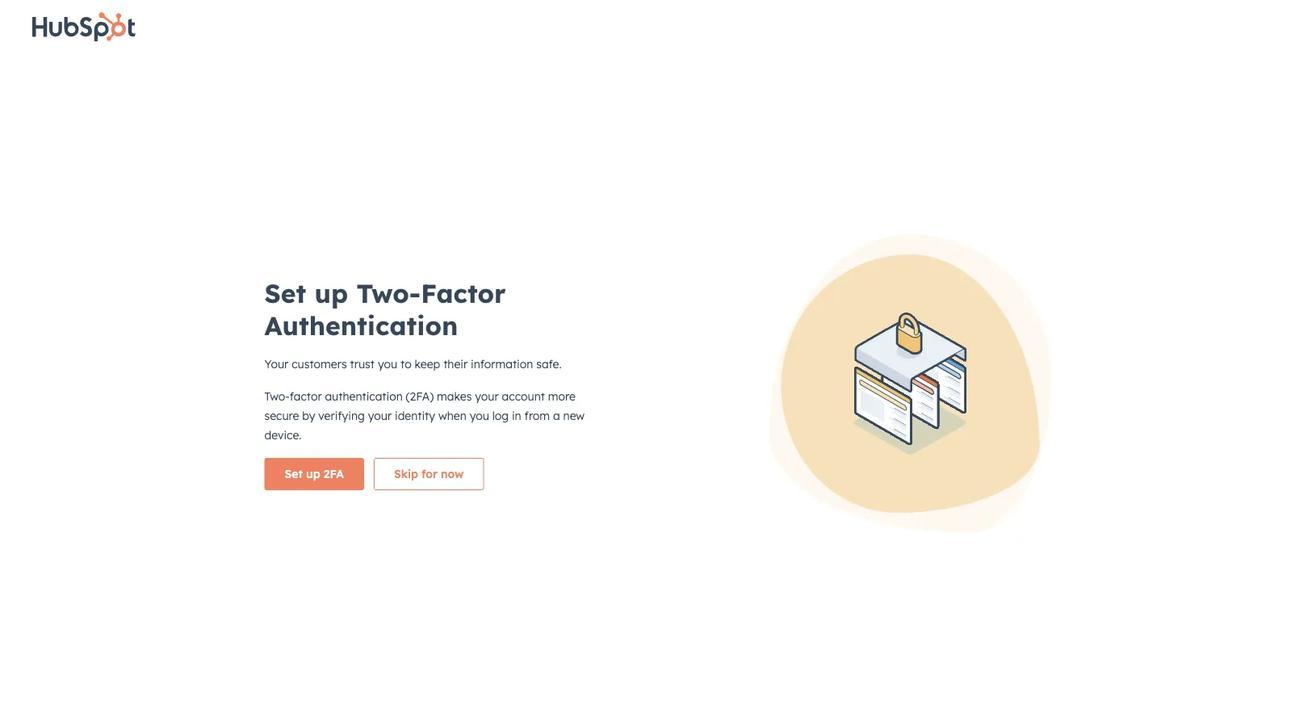Task type: describe. For each thing, give the bounding box(es) containing it.
two-factor authentication
[[322, 465, 492, 481]]

two- for two-factor authentication (2fa) makes your account more secure by verifying your identity when you log in from a new device.
[[265, 389, 290, 403]]

information
[[471, 357, 533, 371]]

add a trusted phone number add a phone number used to occasionally verify your identity and receive other security-related alerts. this phone number will never be used for sales or marketing purposes.
[[322, 394, 790, 439]]

set up two-factor authentication dialog
[[0, 0, 1317, 722]]

10/18/2023
[[384, 325, 436, 338]]

occasionally
[[458, 413, 514, 425]]

skip for now
[[394, 467, 464, 481]]

1 vertical spatial phone
[[352, 413, 381, 425]]

up for 2fa
[[306, 467, 320, 481]]

0 vertical spatial phone
[[403, 394, 438, 409]]

marketing
[[549, 427, 596, 439]]

this
[[322, 427, 340, 439]]

will
[[412, 427, 426, 439]]

makes
[[437, 389, 472, 403]]

and
[[605, 413, 623, 425]]

customers
[[292, 357, 347, 371]]

1 vertical spatial number
[[383, 413, 418, 425]]

2fa
[[324, 467, 344, 481]]

skip for now button
[[374, 458, 484, 490]]

for inside add a trusted phone number add a phone number used to occasionally verify your identity and receive other security-related alerts. this phone number will never be used for sales or marketing purposes.
[[496, 427, 509, 439]]

factor for two-factor authentication
[[354, 465, 393, 481]]

on
[[370, 325, 381, 338]]

for inside button
[[422, 467, 438, 481]]

(2fa)
[[406, 389, 434, 403]]

number
[[419, 363, 471, 379]]

or
[[537, 427, 546, 439]]

set up 2fa
[[285, 467, 344, 481]]

more
[[548, 389, 576, 403]]

1 add from the top
[[322, 394, 345, 409]]

set for set up 2fa
[[285, 467, 303, 481]]

receive
[[626, 413, 658, 425]]

now
[[441, 467, 464, 481]]

purposes.
[[598, 427, 643, 439]]

2 add from the top
[[322, 413, 341, 425]]

0 horizontal spatial your
[[368, 409, 392, 423]]

new
[[563, 409, 585, 423]]

be
[[457, 427, 468, 439]]

1 horizontal spatial your
[[475, 389, 499, 403]]

verify
[[517, 413, 542, 425]]

your customers trust you to keep their information safe.
[[265, 357, 562, 371]]

0 vertical spatial you
[[378, 357, 397, 371]]

a up verifying
[[348, 394, 355, 409]]

secure
[[265, 409, 299, 423]]

add a trusted phone number button
[[322, 392, 485, 411]]

trusted
[[359, 394, 399, 409]]

1 vertical spatial used
[[471, 427, 493, 439]]

trusted phone number
[[322, 363, 471, 379]]

you inside two-factor authentication (2fa) makes your account more secure by verifying your identity when you log in from a new device.
[[470, 409, 489, 423]]

set for set up two-factor authentication
[[265, 277, 306, 309]]

authentication for two-factor authentication
[[397, 465, 492, 481]]

trust
[[350, 357, 375, 371]]

a right by
[[343, 413, 349, 425]]

reset password last reset on 10/18/2023
[[322, 307, 436, 338]]

factor
[[421, 277, 506, 309]]

to inside add a trusted phone number add a phone number used to occasionally verify your identity and receive other security-related alerts. this phone number will never be used for sales or marketing purposes.
[[446, 413, 455, 425]]

two- for two-factor authentication
[[322, 465, 354, 481]]

security-
[[688, 413, 727, 425]]

other
[[661, 413, 685, 425]]

in
[[512, 409, 522, 423]]

trusted
[[322, 363, 371, 379]]



Task type: locate. For each thing, give the bounding box(es) containing it.
you left log
[[470, 409, 489, 423]]

used
[[421, 413, 443, 425], [471, 427, 493, 439]]

alerts.
[[762, 413, 790, 425]]

your up occasionally
[[475, 389, 499, 403]]

add
[[322, 394, 345, 409], [322, 413, 341, 425]]

up left 2fa at left bottom
[[306, 467, 320, 481]]

0 vertical spatial two-
[[357, 277, 421, 309]]

1 horizontal spatial you
[[470, 409, 489, 423]]

a inside two-factor authentication (2fa) makes your account more secure by verifying your identity when you log in from a new device.
[[553, 409, 560, 423]]

1 vertical spatial up
[[306, 467, 320, 481]]

set up 2fa button
[[265, 458, 364, 490]]

you
[[378, 357, 397, 371], [470, 409, 489, 423]]

authentication for two-factor authentication (2fa) makes your account more secure by verifying your identity when you log in from a new device.
[[325, 389, 403, 403]]

add up this
[[322, 413, 341, 425]]

up for two-
[[315, 277, 348, 309]]

identity up marketing
[[568, 413, 603, 425]]

0 horizontal spatial factor
[[290, 389, 322, 403]]

authentication inside two-factor authentication (2fa) makes your account more secure by verifying your identity when you log in from a new device.
[[325, 389, 403, 403]]

2 vertical spatial number
[[374, 427, 409, 439]]

sales
[[511, 427, 534, 439]]

1 horizontal spatial for
[[496, 427, 509, 439]]

to up never
[[446, 413, 455, 425]]

1 horizontal spatial used
[[471, 427, 493, 439]]

0 vertical spatial set
[[265, 277, 306, 309]]

0 vertical spatial factor
[[290, 389, 322, 403]]

to
[[401, 357, 412, 371], [446, 413, 455, 425]]

factor inside two-factor authentication (2fa) makes your account more secure by verifying your identity when you log in from a new device.
[[290, 389, 322, 403]]

reset password button
[[322, 305, 411, 324]]

for left now
[[422, 467, 438, 481]]

log
[[493, 409, 509, 423]]

when
[[439, 409, 467, 423]]

1 horizontal spatial factor
[[354, 465, 393, 481]]

set left 2fa at left bottom
[[285, 467, 303, 481]]

add up verifying
[[322, 394, 345, 409]]

identity up will
[[395, 409, 435, 423]]

used up never
[[421, 413, 443, 425]]

from
[[525, 409, 550, 423]]

to inside 'dialog'
[[401, 357, 412, 371]]

1 vertical spatial authentication
[[397, 465, 492, 481]]

last
[[322, 325, 342, 338]]

0 horizontal spatial for
[[422, 467, 438, 481]]

0 horizontal spatial used
[[421, 413, 443, 425]]

0 vertical spatial to
[[401, 357, 412, 371]]

identity inside two-factor authentication (2fa) makes your account more secure by verifying your identity when you log in from a new device.
[[395, 409, 435, 423]]

1 horizontal spatial two-
[[322, 465, 354, 481]]

safe.
[[536, 357, 562, 371]]

1 vertical spatial to
[[446, 413, 455, 425]]

you right trust
[[378, 357, 397, 371]]

keep
[[415, 357, 440, 371]]

related
[[727, 413, 759, 425]]

password
[[357, 307, 411, 321]]

authentication
[[325, 389, 403, 403], [397, 465, 492, 481]]

your
[[475, 389, 499, 403], [368, 409, 392, 423], [545, 413, 565, 425]]

set up two-factor authentication
[[265, 277, 506, 342]]

phone
[[403, 394, 438, 409], [352, 413, 381, 425], [343, 427, 372, 439]]

phone
[[375, 363, 415, 379]]

up up last
[[315, 277, 348, 309]]

authentication
[[265, 309, 458, 342]]

factor up by
[[290, 389, 322, 403]]

set inside set up two-factor authentication
[[265, 277, 306, 309]]

2 vertical spatial two-
[[322, 465, 354, 481]]

1 horizontal spatial to
[[446, 413, 455, 425]]

up
[[315, 277, 348, 309], [306, 467, 320, 481]]

reset
[[345, 325, 367, 338]]

0 vertical spatial add
[[322, 394, 345, 409]]

two- inside set up two-factor authentication
[[357, 277, 421, 309]]

your up or
[[545, 413, 565, 425]]

account
[[502, 389, 545, 403]]

number left will
[[374, 427, 409, 439]]

phone up will
[[403, 394, 438, 409]]

never
[[429, 427, 454, 439]]

factor left skip
[[354, 465, 393, 481]]

device.
[[265, 428, 302, 442]]

up inside set up two-factor authentication
[[315, 277, 348, 309]]

0 vertical spatial authentication
[[325, 389, 403, 403]]

1 vertical spatial two-
[[265, 389, 290, 403]]

factor for two-factor authentication (2fa) makes your account more secure by verifying your identity when you log in from a new device.
[[290, 389, 322, 403]]

two- inside two-factor authentication (2fa) makes your account more secure by verifying your identity when you log in from a new device.
[[265, 389, 290, 403]]

1 horizontal spatial identity
[[568, 413, 603, 425]]

0 horizontal spatial two-
[[265, 389, 290, 403]]

0 vertical spatial for
[[496, 427, 509, 439]]

skip
[[394, 467, 418, 481]]

two-
[[357, 277, 421, 309], [265, 389, 290, 403], [322, 465, 354, 481]]

1 vertical spatial add
[[322, 413, 341, 425]]

to left keep
[[401, 357, 412, 371]]

phone down the trusted
[[352, 413, 381, 425]]

identity inside add a trusted phone number add a phone number used to occasionally verify your identity and receive other security-related alerts. this phone number will never be used for sales or marketing purposes.
[[568, 413, 603, 425]]

2 horizontal spatial two-
[[357, 277, 421, 309]]

factor
[[290, 389, 322, 403], [354, 465, 393, 481]]

number down the add a trusted phone number button
[[383, 413, 418, 425]]

two-factor authentication (2fa) makes your account more secure by verifying your identity when you log in from a new device.
[[265, 389, 585, 442]]

number up when
[[441, 394, 485, 409]]

password
[[322, 276, 384, 292]]

2 horizontal spatial your
[[545, 413, 565, 425]]

used down occasionally
[[471, 427, 493, 439]]

2 vertical spatial phone
[[343, 427, 372, 439]]

hubspot image
[[26, 3, 45, 23]]

set left reset
[[265, 277, 306, 309]]

a
[[348, 394, 355, 409], [553, 409, 560, 423], [343, 413, 349, 425]]

for
[[496, 427, 509, 439], [422, 467, 438, 481]]

set
[[265, 277, 306, 309], [285, 467, 303, 481]]

your
[[265, 357, 289, 371]]

0 vertical spatial used
[[421, 413, 443, 425]]

reset
[[322, 307, 353, 321]]

verifying
[[318, 409, 365, 423]]

1 vertical spatial set
[[285, 467, 303, 481]]

0 horizontal spatial you
[[378, 357, 397, 371]]

your inside add a trusted phone number add a phone number used to occasionally verify your identity and receive other security-related alerts. this phone number will never be used for sales or marketing purposes.
[[545, 413, 565, 425]]

identity
[[395, 409, 435, 423], [568, 413, 603, 425]]

a left the new
[[553, 409, 560, 423]]

phone down verifying
[[343, 427, 372, 439]]

0 vertical spatial up
[[315, 277, 348, 309]]

0 horizontal spatial to
[[401, 357, 412, 371]]

number
[[441, 394, 485, 409], [383, 413, 418, 425], [374, 427, 409, 439]]

for down log
[[496, 427, 509, 439]]

their
[[444, 357, 468, 371]]

by
[[302, 409, 315, 423]]

up inside button
[[306, 467, 320, 481]]

1 vertical spatial factor
[[354, 465, 393, 481]]

your down the trusted
[[368, 409, 392, 423]]

0 vertical spatial number
[[441, 394, 485, 409]]

0 horizontal spatial identity
[[395, 409, 435, 423]]

1 vertical spatial for
[[422, 467, 438, 481]]

set inside set up 2fa button
[[285, 467, 303, 481]]

page section element
[[103, 26, 1214, 84]]

1 vertical spatial you
[[470, 409, 489, 423]]



Task type: vqa. For each thing, say whether or not it's contained in the screenshot.
All users
no



